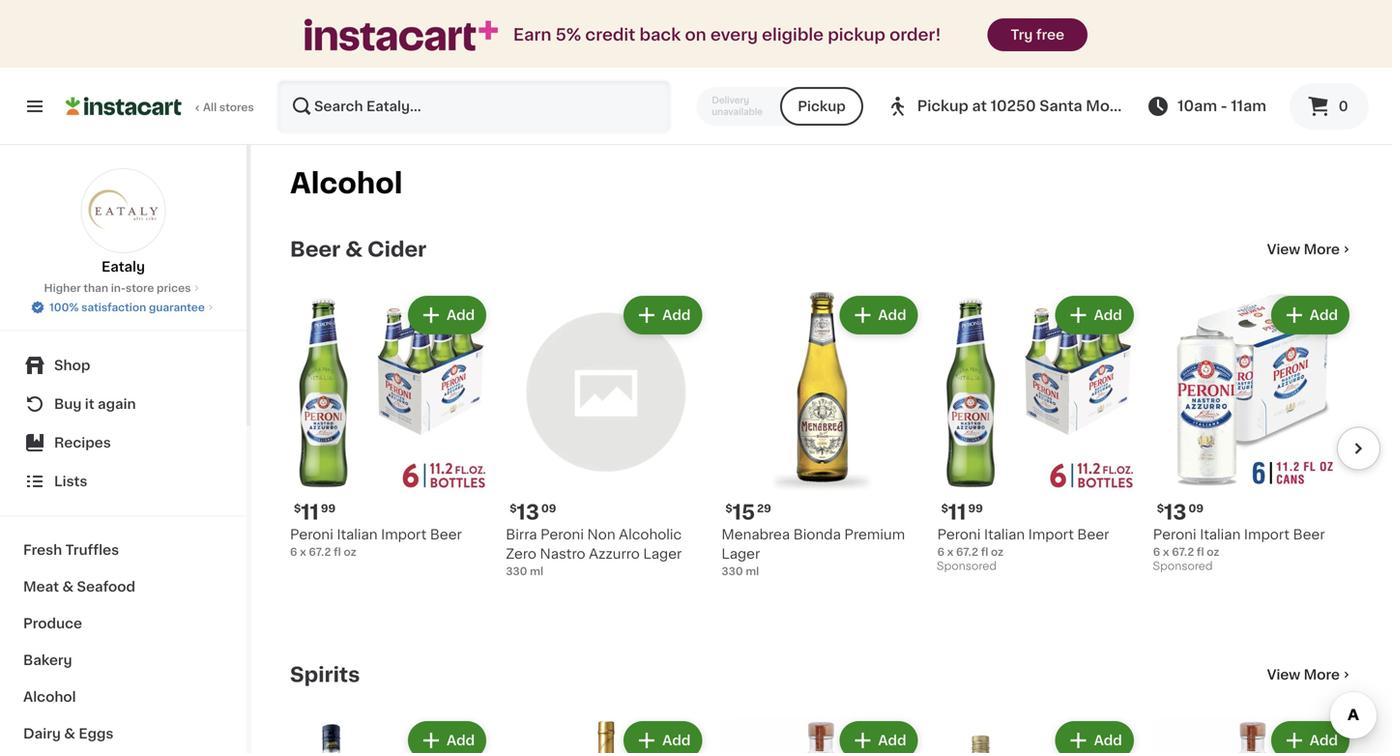 Task type: vqa. For each thing, say whether or not it's contained in the screenshot.
NO LISTS YET LISTS YOU CREATE WILL BE SAVED HERE.
no



Task type: locate. For each thing, give the bounding box(es) containing it.
instacart plus icon image
[[305, 19, 498, 51]]

1 horizontal spatial italian
[[985, 528, 1025, 542]]

0 horizontal spatial 330
[[506, 566, 527, 577]]

10am
[[1178, 99, 1218, 113]]

on
[[685, 27, 707, 43]]

2 lager from the left
[[644, 548, 682, 561]]

alcoholic
[[619, 528, 682, 542]]

buy
[[54, 397, 82, 411]]

2 peroni from the left
[[541, 528, 584, 542]]

3 x from the left
[[1163, 547, 1170, 558]]

view more for spirits
[[1267, 668, 1340, 682]]

meat
[[23, 580, 59, 594]]

2 $ from the left
[[726, 504, 733, 514]]

2 view from the top
[[1267, 668, 1301, 682]]

1 ml from the left
[[746, 566, 759, 577]]

100%
[[49, 302, 79, 313]]

blvd.
[[1145, 99, 1182, 113]]

3 oz from the left
[[1207, 547, 1220, 558]]

& inside the meat & seafood link
[[62, 580, 74, 594]]

x
[[300, 547, 306, 558], [947, 547, 954, 558], [1163, 547, 1170, 558]]

try
[[1011, 28, 1033, 42]]

1 vertical spatial view more
[[1267, 668, 1340, 682]]

None search field
[[277, 79, 671, 133]]

2 italian from the left
[[985, 528, 1025, 542]]

11
[[301, 503, 319, 523], [949, 503, 967, 523]]

pickup left at
[[918, 99, 969, 113]]

2 import from the left
[[1029, 528, 1074, 542]]

0 vertical spatial &
[[345, 239, 363, 260]]

product group
[[290, 292, 490, 560], [506, 292, 706, 579], [722, 292, 922, 579], [938, 292, 1138, 578], [1154, 292, 1354, 578], [290, 718, 490, 753], [506, 718, 706, 753], [722, 718, 922, 753], [938, 718, 1138, 753], [1154, 718, 1354, 753]]

add button
[[410, 298, 485, 333], [626, 298, 701, 333], [842, 298, 916, 333], [1058, 298, 1132, 333], [1273, 298, 1348, 333], [410, 723, 485, 753], [626, 723, 701, 753], [842, 723, 916, 753], [1058, 723, 1132, 753], [1273, 723, 1348, 753]]

1 horizontal spatial lager
[[722, 548, 760, 561]]

sponsored badge image
[[938, 562, 996, 573], [1154, 562, 1212, 573]]

1 330 from the left
[[722, 566, 743, 577]]

1 horizontal spatial 09
[[1189, 504, 1204, 514]]

buy it again
[[54, 397, 136, 411]]

0 vertical spatial alcohol
[[290, 170, 403, 197]]

3 67.2 from the left
[[1172, 547, 1195, 558]]

pickup for pickup
[[798, 100, 846, 113]]

0 horizontal spatial alcohol
[[23, 690, 76, 704]]

13
[[517, 503, 540, 523], [1164, 503, 1187, 523]]

higher than in-store prices
[[44, 283, 191, 294]]

& right meat
[[62, 580, 74, 594]]

2 330 from the left
[[506, 566, 527, 577]]

1 $ 13 09 from the left
[[510, 503, 556, 523]]

1 67.2 from the left
[[309, 547, 331, 558]]

guarantee
[[149, 302, 205, 313]]

09
[[541, 504, 556, 514], [1189, 504, 1204, 514]]

0
[[1339, 100, 1349, 113]]

2 view more link from the top
[[1267, 665, 1354, 685]]

2 horizontal spatial 6
[[1154, 547, 1161, 558]]

more
[[1304, 243, 1340, 256], [1304, 668, 1340, 682]]

0 horizontal spatial 09
[[541, 504, 556, 514]]

& for meat
[[62, 580, 74, 594]]

1 oz from the left
[[344, 547, 356, 558]]

1 horizontal spatial sponsored badge image
[[1154, 562, 1212, 573]]

alcohol down the 'bakery'
[[23, 690, 76, 704]]

2 67.2 from the left
[[956, 547, 979, 558]]

1 horizontal spatial alcohol
[[290, 170, 403, 197]]

1 horizontal spatial x
[[947, 547, 954, 558]]

azzurro
[[589, 548, 640, 561]]

1 $ 11 99 from the left
[[294, 503, 336, 523]]

0 horizontal spatial 67.2
[[309, 547, 331, 558]]

67.2 for 11's sponsored badge image
[[956, 547, 979, 558]]

2 horizontal spatial oz
[[1207, 547, 1220, 558]]

view
[[1267, 243, 1301, 256], [1267, 668, 1301, 682]]

ml inside the birra peroni non alcoholic zero nastro azzurro lager 330 ml
[[530, 566, 544, 577]]

pickup inside popup button
[[918, 99, 969, 113]]

higher
[[44, 283, 81, 294]]

view more for beer & cider
[[1267, 243, 1340, 256]]

13 for birra
[[517, 503, 540, 523]]

1 x from the left
[[300, 547, 306, 558]]

eataly link
[[81, 168, 166, 277]]

add button inside product group
[[842, 298, 916, 333]]

0 vertical spatial view more link
[[1267, 240, 1354, 259]]

2 09 from the left
[[1189, 504, 1204, 514]]

3 peroni italian import beer 6 x 67.2 fl oz from the left
[[1154, 528, 1325, 558]]

0 horizontal spatial italian
[[337, 528, 378, 542]]

0 horizontal spatial import
[[381, 528, 427, 542]]

1 horizontal spatial 6
[[938, 547, 945, 558]]

back
[[640, 27, 681, 43]]

ml down zero at the left of the page
[[530, 566, 544, 577]]

fresh truffles link
[[12, 532, 235, 569]]

1 horizontal spatial 330
[[722, 566, 743, 577]]

2 ml from the left
[[530, 566, 544, 577]]

1 view more from the top
[[1267, 243, 1340, 256]]

1 sponsored badge image from the left
[[938, 562, 996, 573]]

2 more from the top
[[1304, 668, 1340, 682]]

3 fl from the left
[[1197, 547, 1205, 558]]

1 horizontal spatial 99
[[968, 504, 983, 514]]

add inside product group
[[878, 308, 907, 322]]

1 horizontal spatial 67.2
[[956, 547, 979, 558]]

1 horizontal spatial import
[[1029, 528, 1074, 542]]

produce
[[23, 617, 82, 631]]

shop link
[[12, 346, 235, 385]]

0 horizontal spatial 99
[[321, 504, 336, 514]]

instacart logo image
[[66, 95, 182, 118]]

1 view more link from the top
[[1267, 240, 1354, 259]]

2 view more from the top
[[1267, 668, 1340, 682]]

1 horizontal spatial oz
[[991, 547, 1004, 558]]

pickup for pickup at 10250 santa monica blvd.
[[918, 99, 969, 113]]

0 horizontal spatial x
[[300, 547, 306, 558]]

pickup
[[828, 27, 886, 43]]

2 horizontal spatial italian
[[1200, 528, 1241, 542]]

0 horizontal spatial lager
[[644, 548, 682, 561]]

0 vertical spatial view more
[[1267, 243, 1340, 256]]

330 down zero at the left of the page
[[506, 566, 527, 577]]

1 vertical spatial more
[[1304, 668, 1340, 682]]

$ 13 09 for birra
[[510, 503, 556, 523]]

1 horizontal spatial $ 11 99
[[942, 503, 983, 523]]

all stores link
[[66, 79, 255, 133]]

1 vertical spatial alcohol
[[23, 690, 76, 704]]

2 horizontal spatial 67.2
[[1172, 547, 1195, 558]]

2 $ 13 09 from the left
[[1157, 503, 1204, 523]]

0 horizontal spatial 11
[[301, 503, 319, 523]]

2 horizontal spatial peroni italian import beer 6 x 67.2 fl oz
[[1154, 528, 1325, 558]]

$ 15 29
[[726, 503, 771, 523]]

1 13 from the left
[[517, 503, 540, 523]]

0 horizontal spatial 6
[[290, 547, 297, 558]]

view more
[[1267, 243, 1340, 256], [1267, 668, 1340, 682]]

1 horizontal spatial fl
[[981, 547, 989, 558]]

prices
[[157, 283, 191, 294]]

ml
[[746, 566, 759, 577], [530, 566, 544, 577]]

1 vertical spatial &
[[62, 580, 74, 594]]

6
[[290, 547, 297, 558], [938, 547, 945, 558], [1154, 547, 1161, 558]]

at
[[972, 99, 987, 113]]

1 11 from the left
[[301, 503, 319, 523]]

2 vertical spatial &
[[64, 727, 75, 741]]

recipes
[[54, 436, 111, 450]]

330
[[722, 566, 743, 577], [506, 566, 527, 577]]

1 horizontal spatial pickup
[[918, 99, 969, 113]]

1 horizontal spatial $ 13 09
[[1157, 503, 1204, 523]]

spirits
[[290, 665, 360, 685]]

1 lager from the left
[[722, 548, 760, 561]]

330 down menabrea
[[722, 566, 743, 577]]

oz
[[344, 547, 356, 558], [991, 547, 1004, 558], [1207, 547, 1220, 558]]

2 horizontal spatial x
[[1163, 547, 1170, 558]]

&
[[345, 239, 363, 260], [62, 580, 74, 594], [64, 727, 75, 741]]

2 sponsored badge image from the left
[[1154, 562, 1212, 573]]

330 inside the birra peroni non alcoholic zero nastro azzurro lager 330 ml
[[506, 566, 527, 577]]

nastro
[[540, 548, 586, 561]]

3 $ from the left
[[510, 504, 517, 514]]

$ inside $ 15 29
[[726, 504, 733, 514]]

3 import from the left
[[1245, 528, 1290, 542]]

99
[[321, 504, 336, 514], [968, 504, 983, 514]]

1 more from the top
[[1304, 243, 1340, 256]]

0 horizontal spatial $ 13 09
[[510, 503, 556, 523]]

1 peroni italian import beer 6 x 67.2 fl oz from the left
[[290, 528, 462, 558]]

more for spirits
[[1304, 668, 1340, 682]]

import for 11's sponsored badge image
[[1029, 528, 1074, 542]]

& inside beer & cider 'link'
[[345, 239, 363, 260]]

beer
[[290, 239, 341, 260], [430, 528, 462, 542], [1078, 528, 1110, 542], [1294, 528, 1325, 542]]

1 09 from the left
[[541, 504, 556, 514]]

2 6 from the left
[[938, 547, 945, 558]]

lager
[[722, 548, 760, 561], [644, 548, 682, 561]]

0 horizontal spatial sponsored badge image
[[938, 562, 996, 573]]

0 horizontal spatial ml
[[530, 566, 544, 577]]

italian
[[337, 528, 378, 542], [985, 528, 1025, 542], [1200, 528, 1241, 542]]

2 13 from the left
[[1164, 503, 1187, 523]]

stores
[[219, 102, 254, 113]]

dairy
[[23, 727, 61, 741]]

& inside dairy & eggs 'link'
[[64, 727, 75, 741]]

2 x from the left
[[947, 547, 954, 558]]

100% satisfaction guarantee button
[[30, 296, 217, 315]]

more for beer & cider
[[1304, 243, 1340, 256]]

0 horizontal spatial oz
[[344, 547, 356, 558]]

eggs
[[79, 727, 114, 741]]

sponsored badge image for 11
[[938, 562, 996, 573]]

beer & cider link
[[290, 238, 427, 261]]

& left eggs
[[64, 727, 75, 741]]

bakery link
[[12, 642, 235, 679]]

$
[[294, 504, 301, 514], [726, 504, 733, 514], [510, 504, 517, 514], [942, 504, 949, 514], [1157, 504, 1164, 514]]

1 horizontal spatial 11
[[949, 503, 967, 523]]

0 vertical spatial view
[[1267, 243, 1301, 256]]

again
[[98, 397, 136, 411]]

lager down the alcoholic on the left bottom
[[644, 548, 682, 561]]

fl
[[334, 547, 341, 558], [981, 547, 989, 558], [1197, 547, 1205, 558]]

peroni italian import beer 6 x 67.2 fl oz
[[290, 528, 462, 558], [938, 528, 1110, 558], [1154, 528, 1325, 558]]

1 horizontal spatial 13
[[1164, 503, 1187, 523]]

0 horizontal spatial 13
[[517, 503, 540, 523]]

2 horizontal spatial import
[[1245, 528, 1290, 542]]

& left cider
[[345, 239, 363, 260]]

pickup inside button
[[798, 100, 846, 113]]

lager down menabrea
[[722, 548, 760, 561]]

0 horizontal spatial pickup
[[798, 100, 846, 113]]

1 horizontal spatial peroni italian import beer 6 x 67.2 fl oz
[[938, 528, 1110, 558]]

0 horizontal spatial peroni italian import beer 6 x 67.2 fl oz
[[290, 528, 462, 558]]

2 horizontal spatial fl
[[1197, 547, 1205, 558]]

3 peroni from the left
[[938, 528, 981, 542]]

pickup
[[918, 99, 969, 113], [798, 100, 846, 113]]

0 vertical spatial more
[[1304, 243, 1340, 256]]

shop
[[54, 359, 90, 372]]

0 button
[[1290, 83, 1369, 130]]

2 11 from the left
[[949, 503, 967, 523]]

in-
[[111, 283, 126, 294]]

1 vertical spatial view more link
[[1267, 665, 1354, 685]]

0 horizontal spatial fl
[[334, 547, 341, 558]]

3 italian from the left
[[1200, 528, 1241, 542]]

than
[[84, 283, 108, 294]]

pickup down eligible
[[798, 100, 846, 113]]

1 horizontal spatial ml
[[746, 566, 759, 577]]

0 horizontal spatial $ 11 99
[[294, 503, 336, 523]]

ml down menabrea
[[746, 566, 759, 577]]

1 vertical spatial view
[[1267, 668, 1301, 682]]

alcohol up beer & cider 'link'
[[290, 170, 403, 197]]

pickup at 10250 santa monica blvd.
[[918, 99, 1182, 113]]

1 view from the top
[[1267, 243, 1301, 256]]

2 oz from the left
[[991, 547, 1004, 558]]



Task type: describe. For each thing, give the bounding box(es) containing it.
eataly logo image
[[81, 168, 166, 253]]

bakery
[[23, 654, 72, 667]]

2 99 from the left
[[968, 504, 983, 514]]

1 fl from the left
[[334, 547, 341, 558]]

view for beer & cider
[[1267, 243, 1301, 256]]

x for 13's sponsored badge image
[[1163, 547, 1170, 558]]

3 6 from the left
[[1154, 547, 1161, 558]]

pickup at 10250 santa monica blvd. button
[[887, 79, 1182, 133]]

seafood
[[77, 580, 135, 594]]

2 peroni italian import beer 6 x 67.2 fl oz from the left
[[938, 528, 1110, 558]]

09 for peroni
[[541, 504, 556, 514]]

beer & cider
[[290, 239, 427, 260]]

dairy & eggs
[[23, 727, 114, 741]]

truffles
[[65, 543, 119, 557]]

10250
[[991, 99, 1036, 113]]

buy it again link
[[12, 385, 235, 424]]

higher than in-store prices link
[[44, 280, 203, 296]]

10am - 11am
[[1178, 99, 1267, 113]]

4 peroni from the left
[[1154, 528, 1197, 542]]

spirits link
[[290, 663, 360, 687]]

1 $ from the left
[[294, 504, 301, 514]]

try free
[[1011, 28, 1065, 42]]

pickup button
[[781, 87, 863, 126]]

satisfaction
[[81, 302, 146, 313]]

eataly
[[102, 260, 145, 274]]

330 inside menabrea bionda premium lager 330 ml
[[722, 566, 743, 577]]

italian for 13's sponsored badge image
[[1200, 528, 1241, 542]]

service type group
[[697, 87, 863, 126]]

1 italian from the left
[[337, 528, 378, 542]]

product group containing 15
[[722, 292, 922, 579]]

item carousel region
[[263, 284, 1381, 632]]

10am - 11am link
[[1147, 95, 1267, 118]]

cider
[[368, 239, 427, 260]]

lists
[[54, 475, 87, 488]]

ml inside menabrea bionda premium lager 330 ml
[[746, 566, 759, 577]]

& for dairy
[[64, 727, 75, 741]]

menabrea bionda premium lager 330 ml
[[722, 528, 905, 577]]

monica
[[1086, 99, 1142, 113]]

view more link for beer & cider
[[1267, 240, 1354, 259]]

1 6 from the left
[[290, 547, 297, 558]]

Search field
[[279, 81, 670, 132]]

meat & seafood link
[[12, 569, 235, 605]]

view more link for spirits
[[1267, 665, 1354, 685]]

fresh
[[23, 543, 62, 557]]

lager inside the birra peroni non alcoholic zero nastro azzurro lager 330 ml
[[644, 548, 682, 561]]

lists link
[[12, 462, 235, 501]]

sponsored badge image for 13
[[1154, 562, 1212, 573]]

every
[[711, 27, 758, 43]]

it
[[85, 397, 94, 411]]

meat & seafood
[[23, 580, 135, 594]]

menabrea
[[722, 528, 790, 542]]

-
[[1221, 99, 1228, 113]]

store
[[126, 283, 154, 294]]

2 $ 11 99 from the left
[[942, 503, 983, 523]]

birra
[[506, 528, 537, 542]]

produce link
[[12, 605, 235, 642]]

100% satisfaction guarantee
[[49, 302, 205, 313]]

09 for italian
[[1189, 504, 1204, 514]]

zero
[[506, 548, 537, 561]]

free
[[1037, 28, 1065, 42]]

all
[[203, 102, 217, 113]]

peroni inside the birra peroni non alcoholic zero nastro azzurro lager 330 ml
[[541, 528, 584, 542]]

premium
[[845, 528, 905, 542]]

earn 5% credit back on every eligible pickup order!
[[513, 27, 941, 43]]

birra peroni non alcoholic zero nastro azzurro lager 330 ml
[[506, 528, 682, 577]]

13 for peroni
[[1164, 503, 1187, 523]]

1 99 from the left
[[321, 504, 336, 514]]

santa
[[1040, 99, 1083, 113]]

credit
[[585, 27, 636, 43]]

import for 13's sponsored badge image
[[1245, 528, 1290, 542]]

5 $ from the left
[[1157, 504, 1164, 514]]

fresh truffles
[[23, 543, 119, 557]]

1 import from the left
[[381, 528, 427, 542]]

67.2 for 13's sponsored badge image
[[1172, 547, 1195, 558]]

italian for 11's sponsored badge image
[[985, 528, 1025, 542]]

beer inside 'link'
[[290, 239, 341, 260]]

15
[[733, 503, 755, 523]]

earn
[[513, 27, 552, 43]]

5%
[[556, 27, 581, 43]]

$ 13 09 for peroni
[[1157, 503, 1204, 523]]

view for spirits
[[1267, 668, 1301, 682]]

11am
[[1231, 99, 1267, 113]]

4 $ from the left
[[942, 504, 949, 514]]

all stores
[[203, 102, 254, 113]]

lager inside menabrea bionda premium lager 330 ml
[[722, 548, 760, 561]]

recipes link
[[12, 424, 235, 462]]

eligible
[[762, 27, 824, 43]]

dairy & eggs link
[[12, 716, 235, 752]]

x for 11's sponsored badge image
[[947, 547, 954, 558]]

2 fl from the left
[[981, 547, 989, 558]]

1 peroni from the left
[[290, 528, 334, 542]]

order!
[[890, 27, 941, 43]]

29
[[757, 504, 771, 514]]

& for beer
[[345, 239, 363, 260]]

non
[[588, 528, 616, 542]]

bionda
[[794, 528, 841, 542]]

alcohol link
[[12, 679, 235, 716]]



